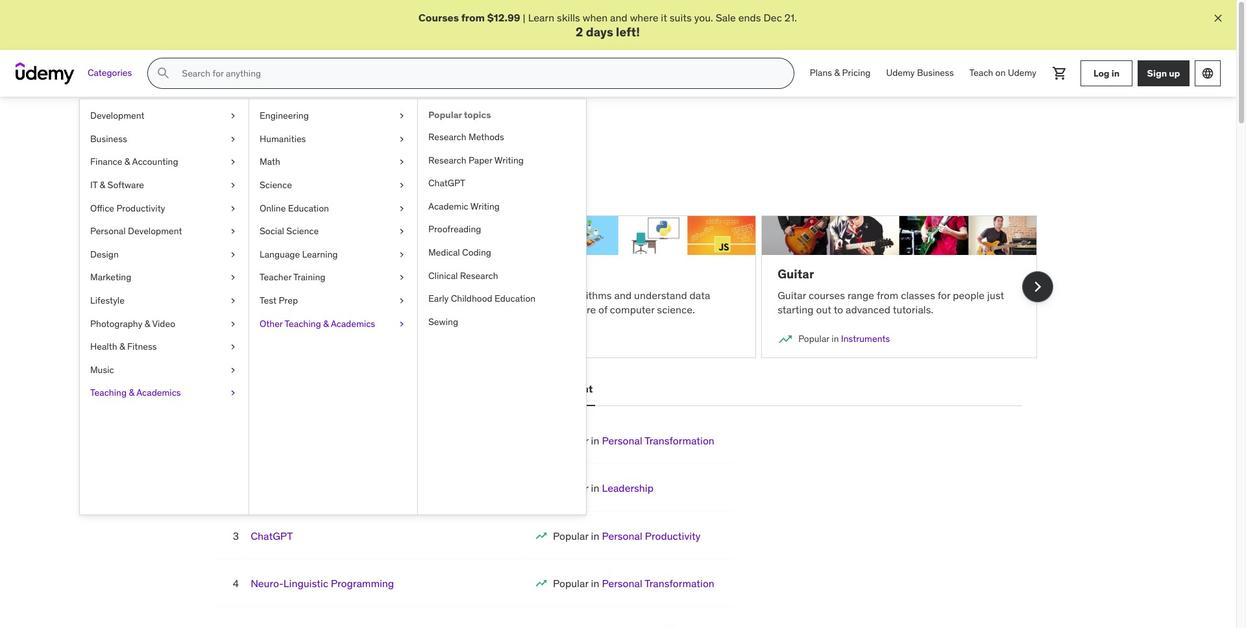 Task type: locate. For each thing, give the bounding box(es) containing it.
from left $12.99
[[461, 11, 485, 24]]

science up online
[[260, 179, 292, 191]]

& inside health & fitness link
[[119, 341, 125, 353]]

0 horizontal spatial academics
[[136, 387, 181, 399]]

xsmall image for humanities
[[397, 133, 407, 146]]

2 vertical spatial development
[[527, 383, 593, 396]]

training
[[293, 272, 326, 283]]

xsmall image inside online education link
[[397, 202, 407, 215]]

from down statistical
[[241, 303, 263, 316]]

core
[[576, 303, 596, 316]]

research methods
[[428, 131, 504, 143]]

choose a language image
[[1202, 67, 1215, 80]]

and up computer
[[614, 289, 632, 302]]

in right popular in image
[[591, 577, 599, 590]]

popular in image down learn
[[215, 332, 231, 347]]

1 vertical spatial from
[[877, 289, 899, 302]]

0 vertical spatial academics
[[331, 318, 375, 329]]

from
[[461, 11, 485, 24], [877, 289, 899, 302], [241, 303, 263, 316]]

0 vertical spatial education
[[288, 202, 329, 214]]

& for video
[[145, 318, 150, 329]]

1 horizontal spatial academics
[[331, 318, 375, 329]]

& for pricing
[[835, 67, 840, 79]]

0 horizontal spatial business
[[90, 133, 127, 145]]

1 popular in personal transformation from the top
[[553, 434, 715, 447]]

xsmall image inside social science link
[[397, 225, 407, 238]]

1 vertical spatial personal development
[[481, 383, 593, 396]]

0 vertical spatial learn
[[528, 11, 555, 24]]

& for fitness
[[119, 341, 125, 353]]

xsmall image for engineering
[[397, 110, 407, 123]]

& down use statistical probability to teach computers how to learn from data.
[[323, 318, 329, 329]]

research paper writing link
[[418, 149, 586, 172]]

social
[[260, 225, 284, 237]]

xsmall image for language learning
[[397, 248, 407, 261]]

xsmall image inside photography & video link
[[228, 318, 238, 331]]

bestselling
[[217, 383, 273, 396]]

learn something completely new or improve your existing skills
[[199, 165, 491, 178]]

business inside 'udemy business' link
[[917, 67, 954, 79]]

and inside learn to build algorithms and understand data structures at the core of computer science.
[[614, 289, 632, 302]]

2 popular in personal transformation from the top
[[553, 577, 715, 590]]

0 horizontal spatial popular in image
[[215, 332, 231, 347]]

early
[[428, 293, 449, 305]]

popular left the leadership link
[[553, 482, 589, 495]]

personal development for personal development button
[[481, 383, 593, 396]]

1 horizontal spatial teaching
[[285, 318, 321, 329]]

finance
[[90, 156, 122, 168]]

development inside button
[[527, 383, 593, 396]]

xsmall image inside engineering link
[[397, 110, 407, 123]]

& right health
[[119, 341, 125, 353]]

guitar
[[778, 266, 814, 282], [778, 289, 806, 302]]

2 horizontal spatial from
[[877, 289, 899, 302]]

on
[[996, 67, 1006, 79]]

next image
[[1027, 277, 1048, 297]]

xsmall image for business
[[228, 133, 238, 146]]

0 vertical spatial personal development
[[90, 225, 182, 237]]

xsmall image inside lifestyle link
[[228, 295, 238, 307]]

xsmall image inside health & fitness link
[[228, 341, 238, 354]]

1 horizontal spatial personal development
[[481, 383, 593, 396]]

finance & accounting
[[90, 156, 178, 168]]

personal transformation link down personal productivity 'link'
[[602, 577, 715, 590]]

udemy right pricing
[[886, 67, 915, 79]]

popular in image up popular in image
[[535, 530, 548, 543]]

xsmall image inside "science" link
[[397, 179, 407, 192]]

0 vertical spatial research
[[428, 131, 467, 143]]

1 vertical spatial topics
[[368, 128, 415, 148]]

writing down research methods 'link'
[[494, 154, 524, 166]]

improve
[[366, 165, 404, 178]]

0 horizontal spatial udemy
[[886, 67, 915, 79]]

1 horizontal spatial chatgpt
[[428, 177, 465, 189]]

& inside photography & video link
[[145, 318, 150, 329]]

topics up methods
[[464, 109, 491, 121]]

1 horizontal spatial topics
[[464, 109, 491, 121]]

1 vertical spatial learn
[[199, 165, 225, 178]]

education up social science
[[288, 202, 329, 214]]

|
[[523, 11, 526, 24]]

early childhood education link
[[418, 288, 586, 311]]

2 vertical spatial research
[[460, 270, 498, 281]]

teaching inside other teaching & academics link
[[285, 318, 321, 329]]

xsmall image inside business link
[[228, 133, 238, 146]]

research down popular topics
[[428, 131, 467, 143]]

xsmall image for office productivity
[[228, 202, 238, 215]]

topics up improve
[[368, 128, 415, 148]]

&
[[835, 67, 840, 79], [125, 156, 130, 168], [100, 179, 105, 191], [145, 318, 150, 329], [323, 318, 329, 329], [119, 341, 125, 353], [129, 387, 134, 399]]

use statistical probability to teach computers how to learn from data.
[[215, 289, 458, 316]]

xsmall image for it & software
[[228, 179, 238, 192]]

& right it
[[100, 179, 105, 191]]

plans
[[810, 67, 832, 79]]

0 vertical spatial from
[[461, 11, 485, 24]]

skills right "existing"
[[467, 165, 491, 178]]

submit search image
[[156, 66, 172, 81]]

1 vertical spatial development
[[128, 225, 182, 237]]

1 vertical spatial transformation
[[645, 577, 715, 590]]

business link
[[80, 128, 249, 151]]

science
[[260, 179, 292, 191], [287, 225, 319, 237]]

0 vertical spatial and
[[610, 11, 628, 24]]

2 vertical spatial from
[[241, 303, 263, 316]]

popular in image
[[215, 332, 231, 347], [778, 332, 793, 347], [535, 530, 548, 543]]

xsmall image for finance & accounting
[[228, 156, 238, 169]]

0 vertical spatial writing
[[494, 154, 524, 166]]

guitar courses range from classes for people just starting out to advanced tutorials.
[[778, 289, 1004, 316]]

& for academics
[[129, 387, 134, 399]]

0 vertical spatial science
[[260, 179, 292, 191]]

to up structures
[[525, 289, 535, 302]]

and up left!
[[610, 11, 628, 24]]

learn left 'something'
[[199, 165, 225, 178]]

1 vertical spatial productivity
[[645, 530, 701, 543]]

courses
[[419, 11, 459, 24]]

learn right |
[[528, 11, 555, 24]]

chatgpt right 3
[[251, 530, 293, 543]]

to inside learn to build algorithms and understand data structures at the core of computer science.
[[525, 289, 535, 302]]

statistical
[[236, 289, 281, 302]]

learn inside learn to build algorithms and understand data structures at the core of computer science.
[[496, 289, 523, 302]]

xsmall image for social science
[[397, 225, 407, 238]]

science up the language learning
[[287, 225, 319, 237]]

log in
[[1094, 67, 1120, 79]]

xsmall image inside music link
[[228, 364, 238, 377]]

1 vertical spatial skills
[[467, 165, 491, 178]]

skills up 2
[[557, 11, 580, 24]]

xsmall image for music
[[228, 364, 238, 377]]

close image
[[1212, 12, 1225, 25]]

xsmall image inside test prep link
[[397, 295, 407, 307]]

other teaching & academics
[[260, 318, 375, 329]]

& for software
[[100, 179, 105, 191]]

2 vertical spatial learn
[[496, 289, 523, 302]]

1 horizontal spatial popular in image
[[535, 530, 548, 543]]

popular in instruments
[[799, 333, 890, 345]]

xsmall image inside math link
[[397, 156, 407, 169]]

xsmall image inside marketing link
[[228, 272, 238, 284]]

academics down use statistical probability to teach computers how to learn from data.
[[331, 318, 375, 329]]

1 horizontal spatial chatgpt link
[[418, 172, 586, 195]]

0 vertical spatial popular in personal transformation
[[553, 434, 715, 447]]

& right plans
[[835, 67, 840, 79]]

teaching & academics link
[[80, 382, 249, 405]]

xsmall image for personal development
[[228, 225, 238, 238]]

chatgpt
[[428, 177, 465, 189], [251, 530, 293, 543]]

popular in image down the starting
[[778, 332, 793, 347]]

0 horizontal spatial skills
[[467, 165, 491, 178]]

0 horizontal spatial personal development
[[90, 225, 182, 237]]

2 vertical spatial and
[[614, 289, 632, 302]]

popular inside other teaching & academics element
[[428, 109, 462, 121]]

0 horizontal spatial learn
[[199, 165, 225, 178]]

learn
[[215, 303, 238, 316]]

from inside guitar courses range from classes for people just starting out to advanced tutorials.
[[877, 289, 899, 302]]

cell
[[553, 434, 715, 447], [553, 482, 654, 495], [553, 530, 701, 543], [553, 577, 715, 590], [553, 625, 715, 628]]

and inside the courses from $12.99 | learn skills when and where it suits you. sale ends dec 21. 2 days left!
[[610, 11, 628, 24]]

1 vertical spatial education
[[495, 293, 536, 305]]

software
[[107, 179, 144, 191]]

engineering link
[[249, 105, 417, 128]]

1 vertical spatial teaching
[[90, 387, 127, 399]]

learn for algorithms
[[496, 289, 523, 302]]

& inside teaching & academics link
[[129, 387, 134, 399]]

0 vertical spatial transformation
[[645, 434, 715, 447]]

1 vertical spatial academics
[[136, 387, 181, 399]]

popular up research methods
[[428, 109, 462, 121]]

teach on udemy
[[970, 67, 1037, 79]]

plans & pricing link
[[802, 58, 879, 89]]

education inside other teaching & academics element
[[495, 293, 536, 305]]

proofreading link
[[418, 218, 586, 241]]

learning up "training"
[[302, 248, 338, 260]]

2 transformation from the top
[[645, 577, 715, 590]]

of
[[599, 303, 608, 316]]

1 vertical spatial personal transformation link
[[602, 577, 715, 590]]

learn for popular and trending topics
[[199, 165, 225, 178]]

writing up the proofreading link
[[471, 200, 500, 212]]

xsmall image inside 'design' link
[[228, 248, 238, 261]]

other teaching & academics element
[[417, 99, 586, 515]]

0 horizontal spatial teaching
[[90, 387, 127, 399]]

to left teach
[[335, 289, 344, 302]]

machine
[[215, 266, 265, 282]]

0 vertical spatial skills
[[557, 11, 580, 24]]

teaching down prep
[[285, 318, 321, 329]]

people
[[953, 289, 985, 302]]

development for personal development button
[[527, 383, 593, 396]]

1 vertical spatial business
[[90, 133, 127, 145]]

xsmall image for development
[[228, 110, 238, 123]]

research down coding at the top of page
[[460, 270, 498, 281]]

popular in
[[236, 333, 276, 345]]

lifestyle
[[90, 295, 125, 306]]

xsmall image inside other teaching & academics link
[[397, 318, 407, 331]]

2 horizontal spatial learn
[[528, 11, 555, 24]]

topics
[[464, 109, 491, 121], [368, 128, 415, 148]]

academics down music link
[[136, 387, 181, 399]]

xsmall image inside teaching & academics link
[[228, 387, 238, 400]]

0 horizontal spatial from
[[241, 303, 263, 316]]

1 vertical spatial popular in personal transformation
[[553, 577, 715, 590]]

21.
[[785, 11, 797, 24]]

business up 'finance'
[[90, 133, 127, 145]]

sign
[[1147, 67, 1167, 79]]

xsmall image inside language learning link
[[397, 248, 407, 261]]

xsmall image
[[228, 133, 238, 146], [397, 133, 407, 146], [228, 156, 238, 169], [397, 179, 407, 192], [228, 202, 238, 215], [397, 202, 407, 215], [228, 225, 238, 238], [228, 248, 238, 261], [397, 272, 407, 284], [228, 364, 238, 377], [228, 387, 238, 400]]

research inside 'link'
[[428, 131, 467, 143]]

1 horizontal spatial udemy
[[1008, 67, 1037, 79]]

1 horizontal spatial productivity
[[645, 530, 701, 543]]

development
[[90, 110, 144, 122], [128, 225, 182, 237], [527, 383, 593, 396]]

1 vertical spatial and
[[265, 128, 294, 148]]

completely
[[280, 165, 331, 178]]

chatgpt link
[[418, 172, 586, 195], [251, 530, 293, 543]]

chatgpt up academic
[[428, 177, 465, 189]]

research for research methods
[[428, 131, 467, 143]]

other
[[260, 318, 283, 329]]

accounting
[[132, 156, 178, 168]]

personal development for personal development link
[[90, 225, 182, 237]]

xsmall image inside office productivity link
[[228, 202, 238, 215]]

2 horizontal spatial popular in image
[[778, 332, 793, 347]]

learn up structures
[[496, 289, 523, 302]]

0 vertical spatial chatgpt
[[428, 177, 465, 189]]

2 guitar from the top
[[778, 289, 806, 302]]

coding
[[462, 247, 491, 258]]

humanities link
[[249, 128, 417, 151]]

xsmall image for photography & video
[[228, 318, 238, 331]]

popular up popular in leadership
[[553, 434, 589, 447]]

udemy image
[[16, 62, 75, 85]]

0 vertical spatial personal transformation link
[[602, 434, 715, 447]]

0 vertical spatial guitar
[[778, 266, 814, 282]]

xsmall image inside development link
[[228, 110, 238, 123]]

education
[[288, 202, 329, 214], [495, 293, 536, 305]]

xsmall image inside humanities link
[[397, 133, 407, 146]]

build
[[537, 289, 560, 302]]

learning down the language learning
[[268, 266, 319, 282]]

1 horizontal spatial learn
[[496, 289, 523, 302]]

0 vertical spatial learning
[[302, 248, 338, 260]]

& right 'finance'
[[125, 156, 130, 168]]

popular in personal transformation up the leadership link
[[553, 434, 715, 447]]

research down research methods
[[428, 154, 467, 166]]

xsmall image for teacher training
[[397, 272, 407, 284]]

guitar inside guitar courses range from classes for people just starting out to advanced tutorials.
[[778, 289, 806, 302]]

online
[[260, 202, 286, 214]]

research
[[428, 131, 467, 143], [428, 154, 467, 166], [460, 270, 498, 281]]

academics inside other teaching & academics link
[[331, 318, 375, 329]]

0 horizontal spatial productivity
[[116, 202, 165, 214]]

research methods link
[[418, 126, 586, 149]]

language
[[260, 248, 300, 260]]

xsmall image
[[228, 110, 238, 123], [397, 110, 407, 123], [397, 156, 407, 169], [228, 179, 238, 192], [397, 225, 407, 238], [397, 248, 407, 261], [228, 272, 238, 284], [228, 295, 238, 307], [397, 295, 407, 307], [228, 318, 238, 331], [397, 318, 407, 331], [228, 341, 238, 354]]

xsmall image inside finance & accounting link
[[228, 156, 238, 169]]

fitness
[[127, 341, 157, 353]]

popular in personal transformation down popular in personal productivity
[[553, 577, 715, 590]]

0 horizontal spatial chatgpt link
[[251, 530, 293, 543]]

1 vertical spatial learning
[[268, 266, 319, 282]]

1 vertical spatial research
[[428, 154, 467, 166]]

1 guitar from the top
[[778, 266, 814, 282]]

1 horizontal spatial education
[[495, 293, 536, 305]]

education down clinical research "link"
[[495, 293, 536, 305]]

popular in image
[[535, 577, 548, 590]]

business inside business link
[[90, 133, 127, 145]]

& inside it & software link
[[100, 179, 105, 191]]

learning for language learning
[[302, 248, 338, 260]]

3 cell from the top
[[553, 530, 701, 543]]

categories
[[88, 67, 132, 79]]

instruments
[[841, 333, 890, 345]]

0 vertical spatial development
[[90, 110, 144, 122]]

office productivity
[[90, 202, 165, 214]]

when
[[583, 11, 608, 24]]

xsmall image inside teacher training link
[[397, 272, 407, 284]]

marketing link
[[80, 266, 249, 289]]

1 cell from the top
[[553, 434, 715, 447]]

1 horizontal spatial skills
[[557, 11, 580, 24]]

0 vertical spatial business
[[917, 67, 954, 79]]

learning inside carousel element
[[268, 266, 319, 282]]

chatgpt link right 3
[[251, 530, 293, 543]]

1 udemy from the left
[[886, 67, 915, 79]]

0 horizontal spatial chatgpt
[[251, 530, 293, 543]]

teaching
[[285, 318, 321, 329], [90, 387, 127, 399]]

neuro-linguistic programming link
[[251, 577, 394, 590]]

personal development inside button
[[481, 383, 593, 396]]

& left video
[[145, 318, 150, 329]]

design link
[[80, 243, 249, 266]]

& down music link
[[129, 387, 134, 399]]

teaching down music
[[90, 387, 127, 399]]

0 vertical spatial teaching
[[285, 318, 321, 329]]

business left teach
[[917, 67, 954, 79]]

xsmall image inside personal development link
[[228, 225, 238, 238]]

1 horizontal spatial business
[[917, 67, 954, 79]]

xsmall image inside it & software link
[[228, 179, 238, 192]]

to right out
[[834, 303, 843, 316]]

you.
[[694, 11, 713, 24]]

0 vertical spatial chatgpt link
[[418, 172, 586, 195]]

from up advanced
[[877, 289, 899, 302]]

business
[[917, 67, 954, 79], [90, 133, 127, 145]]

neuro-linguistic programming
[[251, 577, 394, 590]]

chatgpt link down 'paper'
[[418, 172, 586, 195]]

clinical research link
[[418, 265, 586, 288]]

and down engineering
[[265, 128, 294, 148]]

in
[[1112, 67, 1120, 79], [269, 333, 276, 345], [832, 333, 839, 345], [591, 434, 599, 447], [591, 482, 599, 495], [591, 530, 599, 543], [591, 577, 599, 590]]

teaching inside teaching & academics link
[[90, 387, 127, 399]]

0 vertical spatial topics
[[464, 109, 491, 121]]

personal transformation link up the leadership link
[[602, 434, 715, 447]]

udemy right on
[[1008, 67, 1037, 79]]

1 horizontal spatial from
[[461, 11, 485, 24]]

1 vertical spatial guitar
[[778, 289, 806, 302]]

personal inside button
[[481, 383, 524, 396]]

& for accounting
[[125, 156, 130, 168]]

& inside finance & accounting link
[[125, 156, 130, 168]]

& inside plans & pricing link
[[835, 67, 840, 79]]

0 horizontal spatial education
[[288, 202, 329, 214]]

popular and trending topics
[[199, 128, 415, 148]]

in down other at bottom left
[[269, 333, 276, 345]]



Task type: describe. For each thing, give the bounding box(es) containing it.
engineering
[[260, 110, 309, 122]]

photography
[[90, 318, 142, 329]]

health & fitness link
[[80, 336, 249, 359]]

xsmall image for design
[[228, 248, 238, 261]]

to inside guitar courses range from classes for people just starting out to advanced tutorials.
[[834, 303, 843, 316]]

it & software link
[[80, 174, 249, 197]]

2
[[576, 24, 583, 40]]

1 vertical spatial chatgpt
[[251, 530, 293, 543]]

xsmall image for math
[[397, 156, 407, 169]]

development for personal development link
[[128, 225, 182, 237]]

in left leadership at the bottom of page
[[591, 482, 599, 495]]

categories button
[[80, 58, 140, 89]]

health
[[90, 341, 117, 353]]

how
[[427, 289, 446, 302]]

Search for anything text field
[[179, 62, 778, 85]]

it
[[661, 11, 667, 24]]

early childhood education
[[428, 293, 536, 305]]

algorithms
[[562, 289, 612, 302]]

language learning link
[[249, 243, 417, 266]]

to right how on the left of page
[[449, 289, 458, 302]]

0 vertical spatial productivity
[[116, 202, 165, 214]]

dec
[[764, 11, 782, 24]]

xsmall image for marketing
[[228, 272, 238, 284]]

medical
[[428, 247, 460, 258]]

medical coding
[[428, 247, 491, 258]]

research for research paper writing
[[428, 154, 467, 166]]

something
[[228, 165, 277, 178]]

chatgpt inside other teaching & academics element
[[428, 177, 465, 189]]

classes
[[901, 289, 935, 302]]

in down popular in leadership
[[591, 530, 599, 543]]

days
[[586, 24, 613, 40]]

popular right popular in image
[[553, 577, 589, 590]]

1 vertical spatial chatgpt link
[[251, 530, 293, 543]]

from inside use statistical probability to teach computers how to learn from data.
[[241, 303, 263, 316]]

xsmall image for health & fitness
[[228, 341, 238, 354]]

research paper writing
[[428, 154, 524, 166]]

test prep link
[[249, 289, 417, 313]]

popular topics
[[428, 109, 491, 121]]

starting
[[778, 303, 814, 316]]

algorithms
[[496, 266, 562, 282]]

2 udemy from the left
[[1008, 67, 1037, 79]]

popular down other at bottom left
[[236, 333, 267, 345]]

$12.99
[[487, 11, 520, 24]]

3
[[233, 530, 239, 543]]

popular up 'something'
[[199, 128, 262, 148]]

academics inside teaching & academics link
[[136, 387, 181, 399]]

left!
[[616, 24, 640, 40]]

paper
[[469, 154, 493, 166]]

guitar for guitar courses range from classes for people just starting out to advanced tutorials.
[[778, 289, 806, 302]]

just
[[987, 289, 1004, 302]]

shopping cart with 0 items image
[[1052, 66, 1068, 81]]

clinical
[[428, 270, 458, 281]]

carousel element
[[199, 200, 1053, 374]]

xsmall image for test prep
[[397, 295, 407, 307]]

science link
[[249, 174, 417, 197]]

test
[[260, 295, 277, 306]]

proofreading
[[428, 224, 481, 235]]

xsmall image for online education
[[397, 202, 407, 215]]

medical coding link
[[418, 241, 586, 265]]

2 personal transformation link from the top
[[602, 577, 715, 590]]

lifestyle link
[[80, 289, 249, 313]]

teach
[[346, 289, 372, 302]]

& inside other teaching & academics link
[[323, 318, 329, 329]]

1 transformation from the top
[[645, 434, 715, 447]]

teaching & academics
[[90, 387, 181, 399]]

4 cell from the top
[[553, 577, 715, 590]]

udemy business link
[[879, 58, 962, 89]]

probability
[[283, 289, 332, 302]]

5 cell from the top
[[553, 625, 715, 628]]

methods
[[469, 131, 504, 143]]

music link
[[80, 359, 249, 382]]

guitar for guitar
[[778, 266, 814, 282]]

music
[[90, 364, 114, 376]]

personal productivity link
[[602, 530, 701, 543]]

existing
[[429, 165, 465, 178]]

from inside the courses from $12.99 | learn skills when and where it suits you. sale ends dec 21. 2 days left!
[[461, 11, 485, 24]]

xsmall image for lifestyle
[[228, 295, 238, 307]]

in right log
[[1112, 67, 1120, 79]]

office productivity link
[[80, 197, 249, 220]]

teach
[[970, 67, 994, 79]]

1 vertical spatial science
[[287, 225, 319, 237]]

test prep
[[260, 295, 298, 306]]

prep
[[279, 295, 298, 306]]

in up popular in leadership
[[591, 434, 599, 447]]

learn inside the courses from $12.99 | learn skills when and where it suits you. sale ends dec 21. 2 days left!
[[528, 11, 555, 24]]

for
[[938, 289, 951, 302]]

up
[[1169, 67, 1180, 79]]

popular in image for guitar
[[778, 332, 793, 347]]

xsmall image for other teaching & academics
[[397, 318, 407, 331]]

topics inside other teaching & academics element
[[464, 109, 491, 121]]

2 cell from the top
[[553, 482, 654, 495]]

structures
[[496, 303, 544, 316]]

finance & accounting link
[[80, 151, 249, 174]]

xsmall image for science
[[397, 179, 407, 192]]

1 personal transformation link from the top
[[602, 434, 715, 447]]

popular down popular in leadership
[[553, 530, 589, 543]]

log
[[1094, 67, 1110, 79]]

your
[[406, 165, 426, 178]]

instruments link
[[841, 333, 890, 345]]

sewing link
[[418, 311, 586, 334]]

log in link
[[1081, 60, 1133, 86]]

popular down out
[[799, 333, 830, 345]]

where
[[630, 11, 659, 24]]

teacher training
[[260, 272, 326, 283]]

4
[[233, 577, 239, 590]]

video
[[152, 318, 175, 329]]

learning for machine learning
[[268, 266, 319, 282]]

0 horizontal spatial topics
[[368, 128, 415, 148]]

udemy business
[[886, 67, 954, 79]]

learn to build algorithms and understand data structures at the core of computer science.
[[496, 289, 710, 316]]

popular in leadership
[[553, 482, 654, 495]]

1 vertical spatial writing
[[471, 200, 500, 212]]

in left instruments link
[[832, 333, 839, 345]]

popular in image for machine learning
[[215, 332, 231, 347]]

xsmall image for teaching & academics
[[228, 387, 238, 400]]

research inside "link"
[[460, 270, 498, 281]]

tutorials.
[[893, 303, 934, 316]]

understand
[[634, 289, 687, 302]]

math
[[260, 156, 280, 168]]

skills inside the courses from $12.99 | learn skills when and where it suits you. sale ends dec 21. 2 days left!
[[557, 11, 580, 24]]

it & software
[[90, 179, 144, 191]]

development link
[[80, 105, 249, 128]]

computer
[[610, 303, 655, 316]]

teacher training link
[[249, 266, 417, 289]]

trending
[[297, 128, 365, 148]]

clinical research
[[428, 270, 498, 281]]

sign up
[[1147, 67, 1180, 79]]



Task type: vqa. For each thing, say whether or not it's contained in the screenshot.
Pricing's the &
yes



